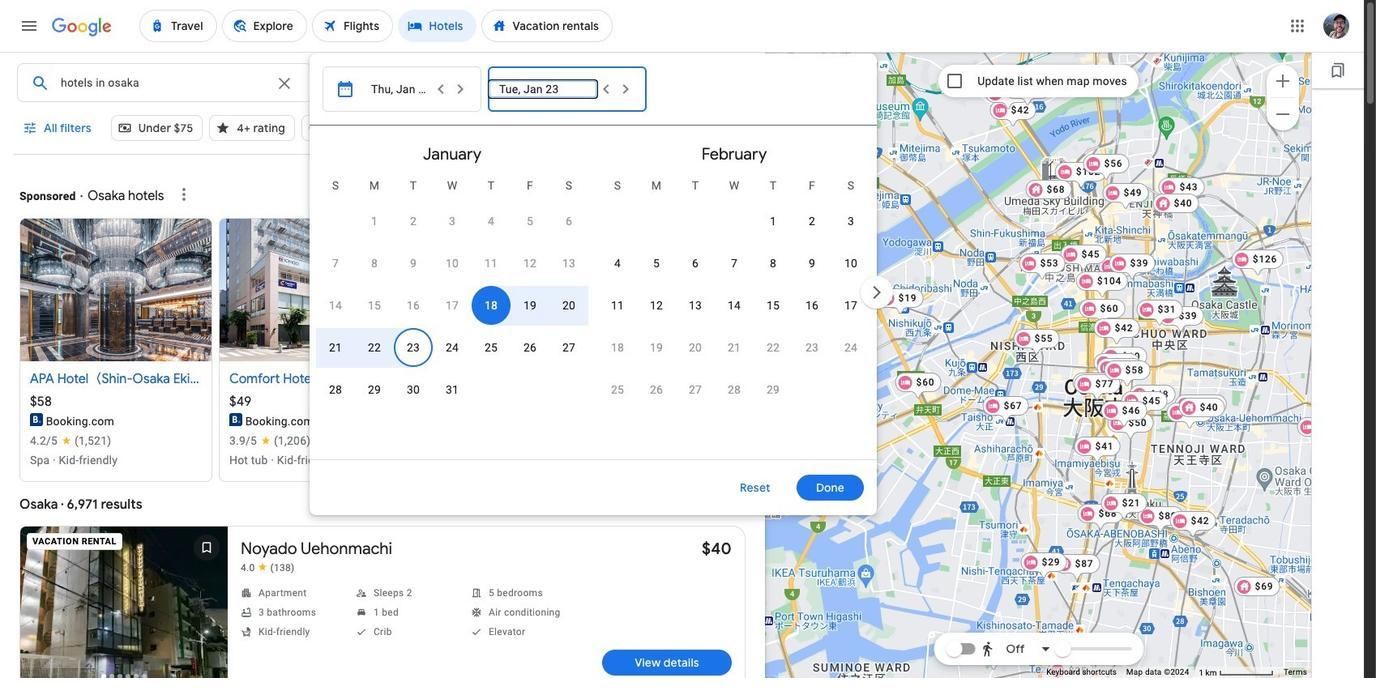 Task type: describe. For each thing, give the bounding box(es) containing it.
Check-out text field
[[521, 64, 619, 101]]

mon, jan 1 element
[[371, 213, 378, 229]]

tue, feb 6 element
[[692, 255, 699, 272]]

row up thu, jan 11 element
[[355, 194, 589, 242]]

fri, jan 26 element
[[524, 340, 537, 356]]

tue, jan 30 element
[[407, 382, 420, 398]]

thu, feb 22 element
[[767, 340, 780, 356]]

fri, feb 2 element
[[809, 213, 816, 229]]

sat, jan 27 element
[[563, 340, 576, 356]]

Check-in text field
[[363, 64, 459, 101]]

sat, feb 24 element
[[845, 340, 858, 356]]

sarasa hotel shin-osaka, $58 image
[[1066, 25, 1112, 52]]

sat, feb 17 element
[[845, 298, 858, 314]]

4 out of 5 stars from 138 reviews image
[[241, 562, 295, 575]]

sat, jan 6 element
[[566, 213, 572, 229]]

sat, jan 20 element
[[563, 298, 576, 314]]

fri, feb 23 element
[[806, 340, 819, 356]]

wed, jan 31 element
[[446, 382, 459, 398]]

set check-out one day earlier. image
[[597, 79, 616, 99]]

mon, jan 22 element
[[368, 340, 381, 356]]

sun, jan 28 element
[[329, 382, 342, 398]]

mon, feb 19 element
[[650, 340, 663, 356]]

tue, jan 23, return date. element
[[407, 340, 420, 356]]

row up the wed, feb 21 element
[[598, 285, 871, 327]]

row down mon, jan 22 element
[[316, 369, 472, 411]]

sat, feb 3 element
[[848, 213, 854, 229]]

row down tue, feb 20 element
[[598, 369, 793, 411]]

set check-in one day earlier. image
[[431, 79, 451, 99]]

sun, jan 14 element
[[329, 298, 342, 314]]

mon, feb 12 element
[[650, 298, 663, 314]]

grid inside the filters form
[[316, 132, 871, 469]]

set check-in one day later. image
[[451, 79, 470, 99]]

mon, jan 15 element
[[368, 298, 381, 314]]

wed, jan 24 element
[[446, 340, 459, 356]]

4.2 out of 5 stars from 1,521 reviews image
[[30, 433, 111, 449]]

thu, jan 18, departure date. element
[[485, 298, 498, 314]]

fri, jan 12 element
[[524, 255, 537, 272]]

sun, jan 21 element
[[329, 340, 342, 356]]

fri, feb 16 element
[[806, 298, 819, 314]]

sun, feb 4 element
[[614, 255, 621, 272]]

row up wed, feb 14 element on the top right
[[598, 242, 871, 285]]

fri, jan 5 element
[[527, 213, 533, 229]]

dialog inside the filters form
[[310, 54, 897, 516]]

next image
[[858, 273, 897, 312]]

tue, jan 2 element
[[410, 213, 417, 229]]

row up wed, jan 31 element
[[316, 327, 589, 369]]

mon, feb 5 element
[[653, 255, 660, 272]]

tue, jan 9 element
[[410, 255, 417, 272]]

clear image
[[275, 74, 294, 93]]

tue, jan 16 element
[[407, 298, 420, 314]]

3.9 out of 5 stars from 1,206 reviews image
[[229, 433, 311, 449]]

tue, feb 13 element
[[689, 298, 702, 314]]



Task type: vqa. For each thing, say whether or not it's contained in the screenshot.
the Set Check-in one day earlier. ICON
yes



Task type: locate. For each thing, give the bounding box(es) containing it.
booking.com image up the 3.9 out of 5 stars from 1,206 reviews image
[[229, 413, 242, 426]]

2 booking.com image from the left
[[229, 413, 242, 426]]

row
[[355, 194, 589, 242], [754, 194, 871, 242], [316, 242, 589, 285], [598, 242, 871, 285], [316, 285, 589, 327], [598, 285, 871, 327], [316, 327, 589, 369], [598, 327, 871, 369], [316, 369, 472, 411], [598, 369, 793, 411]]

thu, jan 11 element
[[485, 255, 498, 272]]

booking.com image up 4.2 out of 5 stars from 1,521 reviews image
[[30, 413, 43, 426]]

booking.com image for 4.2 out of 5 stars from 1,521 reviews image
[[30, 413, 43, 426]]

sun, feb 18 element
[[611, 340, 624, 356]]

wed, jan 3 element
[[449, 213, 456, 229]]

zoom in map image
[[1274, 71, 1293, 90]]

sat, jan 13 element
[[563, 255, 576, 272]]

1 booking.com image from the left
[[30, 413, 43, 426]]

wed, feb 21 element
[[728, 340, 741, 356]]

sat, feb 10 element
[[845, 255, 858, 272]]

row down wed, feb 14 element on the top right
[[598, 327, 871, 369]]

thu, feb 15 element
[[767, 298, 780, 314]]

1 row group from the left
[[316, 132, 589, 453]]

fri, jan 19 element
[[524, 298, 537, 314]]

2 row group from the left
[[598, 132, 871, 453]]

thu, feb 1 element
[[770, 213, 777, 229]]

booking.com image
[[30, 413, 43, 426], [229, 413, 242, 426]]

wed, feb 14 element
[[728, 298, 741, 314]]

wed, feb 7 element
[[731, 255, 738, 272]]

set check-out one day later. image
[[616, 79, 636, 99]]

0 horizontal spatial row group
[[316, 132, 589, 453]]

filters form
[[13, 52, 897, 563]]

wed, feb 28 element
[[728, 382, 741, 398]]

row up wed, jan 24 element
[[316, 285, 589, 327]]

map region
[[765, 52, 1313, 679]]

main menu image
[[19, 16, 39, 36]]

grid
[[316, 132, 871, 469]]

1 horizontal spatial row group
[[598, 132, 871, 453]]

thu, jan 25 element
[[485, 340, 498, 356]]

row down wed, jan 3 element
[[316, 242, 589, 285]]

tue, feb 27 element
[[689, 382, 702, 398]]

thu, jan 4 element
[[488, 213, 495, 229]]

sun, feb 11 element
[[611, 298, 624, 314]]

list
[[19, 218, 811, 499]]

row up "fri, feb 9" element
[[754, 194, 871, 242]]

fri, feb 9 element
[[809, 255, 816, 272]]

0 horizontal spatial booking.com image
[[30, 413, 43, 426]]

zoom out map image
[[1274, 104, 1293, 124]]

mon, jan 29 element
[[368, 382, 381, 398]]

tue, feb 20 element
[[689, 340, 702, 356]]

why this ad? image
[[175, 185, 194, 204]]

row group
[[316, 132, 589, 453], [598, 132, 871, 453]]

1 horizontal spatial booking.com image
[[229, 413, 242, 426]]

mon, feb 26 element
[[650, 382, 663, 398]]

booking.com image for the 3.9 out of 5 stars from 1,206 reviews image
[[229, 413, 242, 426]]

dialog
[[310, 54, 897, 516]]

wed, jan 10 element
[[446, 255, 459, 272]]

sun, feb 25 element
[[611, 382, 624, 398]]

wed, jan 17 element
[[446, 298, 459, 314]]

photos list
[[20, 527, 228, 679]]

thu, feb 8 element
[[770, 255, 777, 272]]

guesthouse kimidoriya, $35 image
[[1309, 302, 1355, 330]]

thu, feb 29 element
[[767, 382, 780, 398]]

mon, jan 8 element
[[371, 255, 378, 272]]

sun, jan 7 element
[[332, 255, 339, 272]]



